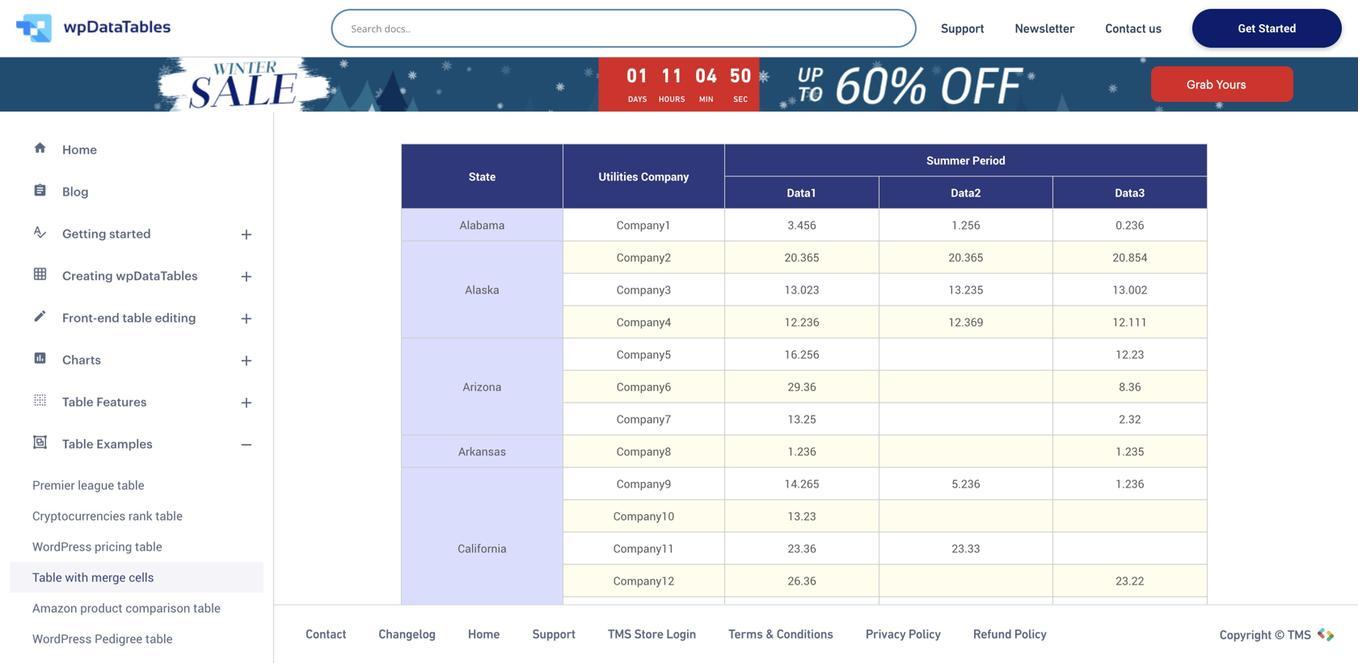 Task type: vqa. For each thing, say whether or not it's contained in the screenshot.


Task type: describe. For each thing, give the bounding box(es) containing it.
example for example 3
[[834, 57, 878, 72]]

cryptocurrencies rank table link
[[10, 501, 264, 531]]

get
[[1239, 20, 1256, 36]]

contact for contact us
[[1106, 21, 1146, 36]]

arizona
[[463, 379, 502, 394]]

contact us
[[1106, 21, 1162, 36]]

end
[[97, 311, 120, 325]]

1 vertical spatial 1.236
[[1116, 476, 1145, 491]]

table for table examples
[[62, 437, 94, 451]]

front-end table editing link
[[10, 297, 264, 339]]

1.256
[[952, 217, 981, 232]]

sec
[[734, 95, 748, 104]]

1 horizontal spatial support
[[941, 21, 985, 36]]

summer
[[927, 152, 970, 168]]

blog
[[62, 184, 89, 199]]

rank
[[128, 507, 152, 524]]

wordpress for wordpress pricing table
[[32, 538, 92, 555]]

1 horizontal spatial home
[[468, 627, 500, 641]]

tms store login
[[608, 627, 696, 641]]

13.23
[[788, 508, 816, 524]]

newsletter link
[[1015, 20, 1075, 36]]

example for example 1
[[659, 57, 702, 72]]

login
[[666, 627, 696, 641]]

13.25
[[788, 411, 816, 427]]

get started
[[1239, 20, 1297, 36]]

Search input search field
[[351, 17, 905, 40]]

comparison
[[126, 600, 190, 616]]

table for wordpress pedigree table
[[145, 630, 173, 647]]

arkansas
[[458, 444, 506, 459]]

0 vertical spatial 1.236
[[788, 444, 816, 459]]

16.256
[[785, 347, 820, 362]]

8.36
[[1119, 379, 1141, 394]]

contact for contact
[[306, 627, 346, 641]]

example for example 4
[[922, 57, 965, 72]]

example for example 2
[[746, 57, 790, 72]]

01
[[627, 64, 649, 87]]

creating
[[62, 268, 113, 283]]

12.23
[[1116, 347, 1145, 362]]

1 horizontal spatial 23.36
[[952, 605, 981, 621]]

cryptocurrencies
[[32, 507, 125, 524]]

table right comparison
[[193, 600, 221, 616]]

copyright
[[1220, 628, 1272, 642]]

merge
[[91, 569, 126, 585]]

creating wpdatatables link
[[10, 255, 264, 297]]

wordpress for wordpress pedigree table
[[32, 630, 92, 647]]

charts link
[[10, 339, 264, 381]]

4
[[968, 57, 975, 72]]

get started link
[[1193, 9, 1342, 48]]

23.22
[[1116, 573, 1145, 588]]

amazon product comparison table link
[[10, 593, 264, 623]]

product
[[80, 600, 123, 616]]

summer period
[[927, 152, 1006, 168]]

getting started
[[62, 226, 151, 241]]

refund policy link
[[973, 626, 1047, 642]]

3
[[881, 57, 887, 72]]

conditions
[[777, 627, 834, 641]]

2 20.365 from the left
[[949, 249, 984, 265]]

1 20.365 from the left
[[785, 249, 820, 265]]

1 horizontal spatial tms
[[1288, 628, 1312, 642]]

company5
[[617, 347, 671, 362]]

company
[[641, 169, 689, 184]]

14.265
[[785, 476, 820, 491]]

premier
[[32, 477, 75, 493]]

example 1 link
[[642, 44, 729, 85]]

0 vertical spatial home
[[62, 142, 97, 156]]

grab yours
[[1187, 78, 1247, 91]]

example 2 link
[[729, 44, 816, 85]]

example 3
[[834, 57, 887, 72]]

us
[[1149, 21, 1162, 36]]

0 vertical spatial 23.36
[[788, 541, 816, 556]]

0 horizontal spatial support link
[[532, 626, 576, 642]]

changelog
[[379, 627, 436, 641]]

cells
[[129, 569, 154, 585]]

contact us link
[[1106, 20, 1162, 36]]

13.235
[[949, 282, 984, 297]]

california
[[458, 541, 507, 556]]

wordpress pricing table
[[32, 538, 162, 555]]

1
[[705, 57, 712, 72]]

5.236
[[952, 476, 981, 491]]

0.236
[[1116, 217, 1145, 232]]

table for wordpress pricing table
[[135, 538, 162, 555]]

started
[[109, 226, 151, 241]]

privacy policy
[[866, 627, 941, 641]]

copyright © tms
[[1220, 628, 1312, 642]]

26.36
[[788, 573, 816, 588]]

utilities company
[[599, 169, 689, 184]]

with
[[65, 569, 88, 585]]

Search form search field
[[351, 17, 905, 40]]

days
[[628, 95, 647, 104]]

hours
[[659, 95, 686, 104]]

table features link
[[10, 381, 264, 423]]



Task type: locate. For each thing, give the bounding box(es) containing it.
04
[[695, 64, 718, 87]]

data2
[[951, 185, 981, 200]]

4 example from the left
[[922, 57, 965, 72]]

20.365
[[785, 249, 820, 265], [949, 249, 984, 265]]

table for table with merge cells
[[32, 569, 62, 585]]

wordpress down amazon
[[32, 630, 92, 647]]

1 vertical spatial 23.36
[[952, 605, 981, 621]]

company11
[[614, 541, 675, 556]]

premier league table
[[32, 477, 144, 493]]

1 example from the left
[[659, 57, 702, 72]]

table left with
[[32, 569, 62, 585]]

12.111
[[1113, 314, 1148, 330]]

home link up blog
[[10, 129, 264, 171]]

1 horizontal spatial 20.365
[[949, 249, 984, 265]]

1.236 down 13.25
[[788, 444, 816, 459]]

table down "charts" at the bottom left of the page
[[62, 395, 94, 409]]

example 3 link
[[817, 44, 904, 85]]

23.33
[[952, 541, 981, 556]]

started
[[1259, 20, 1297, 36]]

contact inside contact us link
[[1106, 21, 1146, 36]]

data3
[[1115, 185, 1145, 200]]

0 horizontal spatial 20.365
[[785, 249, 820, 265]]

1.236
[[788, 444, 816, 459], [1116, 476, 1145, 491]]

company13
[[614, 605, 675, 621]]

0 horizontal spatial 23.36
[[788, 541, 816, 556]]

creating wpdatatables
[[62, 268, 198, 283]]

company4
[[617, 314, 671, 330]]

example 4 link
[[905, 44, 992, 85]]

11
[[661, 64, 683, 87]]

wordpress pedigree table
[[32, 630, 173, 647]]

privacy
[[866, 627, 906, 641]]

1 horizontal spatial contact
[[1106, 21, 1146, 36]]

league
[[78, 477, 114, 493]]

company8
[[617, 444, 671, 459]]

1 horizontal spatial 1.236
[[1116, 476, 1145, 491]]

50
[[730, 64, 752, 87]]

premier league table link
[[10, 465, 264, 501]]

1 vertical spatial support
[[532, 627, 576, 641]]

tms left store
[[608, 627, 632, 641]]

0 vertical spatial contact
[[1106, 21, 1146, 36]]

wordpress up with
[[32, 538, 92, 555]]

contact link
[[306, 626, 346, 642]]

table for table features
[[62, 395, 94, 409]]

terms & conditions link
[[729, 626, 834, 642]]

amazon
[[32, 600, 77, 616]]

13.002
[[1113, 282, 1148, 297]]

policy for refund policy
[[1015, 627, 1047, 641]]

29.36
[[788, 379, 816, 394]]

1 vertical spatial table
[[62, 437, 94, 451]]

home up blog
[[62, 142, 97, 156]]

0 vertical spatial wordpress
[[32, 538, 92, 555]]

1 policy from the left
[[909, 627, 941, 641]]

newsletter
[[1015, 21, 1075, 36]]

156.236
[[946, 638, 987, 653]]

12.369
[[949, 314, 984, 330]]

0 horizontal spatial home
[[62, 142, 97, 156]]

editing
[[155, 311, 196, 325]]

wpdatatables - tables and charts manager wordpress plugin image
[[16, 14, 171, 43]]

example left 2 at the top of page
[[746, 57, 790, 72]]

refund
[[973, 627, 1012, 641]]

amazon product comparison table
[[32, 600, 221, 616]]

20.854
[[1113, 249, 1148, 265]]

1 vertical spatial support link
[[532, 626, 576, 642]]

356.23
[[785, 638, 820, 653]]

1.235
[[1116, 444, 1145, 459]]

pricing
[[95, 538, 132, 555]]

wpdatatables
[[116, 268, 198, 283]]

company7
[[617, 411, 671, 427]]

20.365 down 3.456
[[785, 249, 820, 265]]

yours
[[1217, 78, 1247, 91]]

table for cryptocurrencies rank table
[[155, 507, 183, 524]]

1 vertical spatial home link
[[468, 626, 500, 642]]

tms
[[608, 627, 632, 641], [1288, 628, 1312, 642]]

12.236
[[785, 314, 820, 330]]

company2
[[617, 249, 671, 265]]

3 example from the left
[[834, 57, 878, 72]]

home
[[62, 142, 97, 156], [468, 627, 500, 641]]

23.36 up 156.236
[[952, 605, 981, 621]]

2 wordpress from the top
[[32, 630, 92, 647]]

table right rank
[[155, 507, 183, 524]]

11.23
[[1116, 605, 1145, 621]]

policy right refund at the right of page
[[1015, 627, 1047, 641]]

state
[[469, 169, 496, 184]]

changelog link
[[379, 626, 436, 642]]

1 vertical spatial home
[[468, 627, 500, 641]]

0 vertical spatial support
[[941, 21, 985, 36]]

table up cryptocurrencies rank table link in the bottom of the page
[[117, 477, 144, 493]]

total:
[[688, 638, 716, 653]]

table down comparison
[[145, 630, 173, 647]]

3.456
[[788, 217, 816, 232]]

table up premier league table
[[62, 437, 94, 451]]

table for front-end table editing
[[122, 311, 152, 325]]

1 horizontal spatial home link
[[468, 626, 500, 642]]

0 horizontal spatial home link
[[10, 129, 264, 171]]

2 example from the left
[[746, 57, 790, 72]]

utilities
[[599, 169, 638, 184]]

example 1
[[659, 57, 712, 72]]

0 horizontal spatial contact
[[306, 627, 346, 641]]

period
[[973, 152, 1006, 168]]

table up cells
[[135, 538, 162, 555]]

store
[[634, 627, 664, 641]]

tms right the ©
[[1288, 628, 1312, 642]]

policy
[[909, 627, 941, 641], [1015, 627, 1047, 641]]

blog link
[[10, 171, 264, 213]]

table inside 'link'
[[62, 395, 94, 409]]

company12
[[614, 573, 675, 588]]

table with merge cells link
[[10, 562, 264, 593]]

20.365 down 1.256 at the top of page
[[949, 249, 984, 265]]

home link right changelog link
[[468, 626, 500, 642]]

example
[[659, 57, 702, 72], [746, 57, 790, 72], [834, 57, 878, 72], [922, 57, 965, 72]]

home right changelog link
[[468, 627, 500, 641]]

min
[[699, 95, 714, 104]]

0 horizontal spatial policy
[[909, 627, 941, 641]]

0 horizontal spatial 1.236
[[788, 444, 816, 459]]

policy right privacy
[[909, 627, 941, 641]]

2 vertical spatial table
[[32, 569, 62, 585]]

1 vertical spatial wordpress
[[32, 630, 92, 647]]

getting started link
[[10, 213, 264, 255]]

1.236 down 1.235
[[1116, 476, 1145, 491]]

table right end
[[122, 311, 152, 325]]

23.36 up 26.36
[[788, 541, 816, 556]]

policy for privacy policy
[[909, 627, 941, 641]]

alabama
[[460, 217, 505, 232]]

wordpress
[[32, 538, 92, 555], [32, 630, 92, 647]]

charts
[[62, 353, 101, 367]]

0 vertical spatial support link
[[941, 20, 985, 36]]

tms store login link
[[608, 626, 696, 642]]

&
[[766, 627, 774, 641]]

table for premier league table
[[117, 477, 144, 493]]

©
[[1275, 628, 1285, 642]]

company3
[[617, 282, 671, 297]]

0 vertical spatial home link
[[10, 129, 264, 171]]

0 horizontal spatial support
[[532, 627, 576, 641]]

0 vertical spatial table
[[62, 395, 94, 409]]

1 vertical spatial contact
[[306, 627, 346, 641]]

example left 1
[[659, 57, 702, 72]]

example left the 3
[[834, 57, 878, 72]]

1 horizontal spatial support link
[[941, 20, 985, 36]]

company1
[[617, 217, 671, 232]]

2 policy from the left
[[1015, 627, 1047, 641]]

0 horizontal spatial tms
[[608, 627, 632, 641]]

1 horizontal spatial policy
[[1015, 627, 1047, 641]]

example left 4
[[922, 57, 965, 72]]

1 wordpress from the top
[[32, 538, 92, 555]]

grab
[[1187, 78, 1214, 91]]

front-
[[62, 311, 97, 325]]



